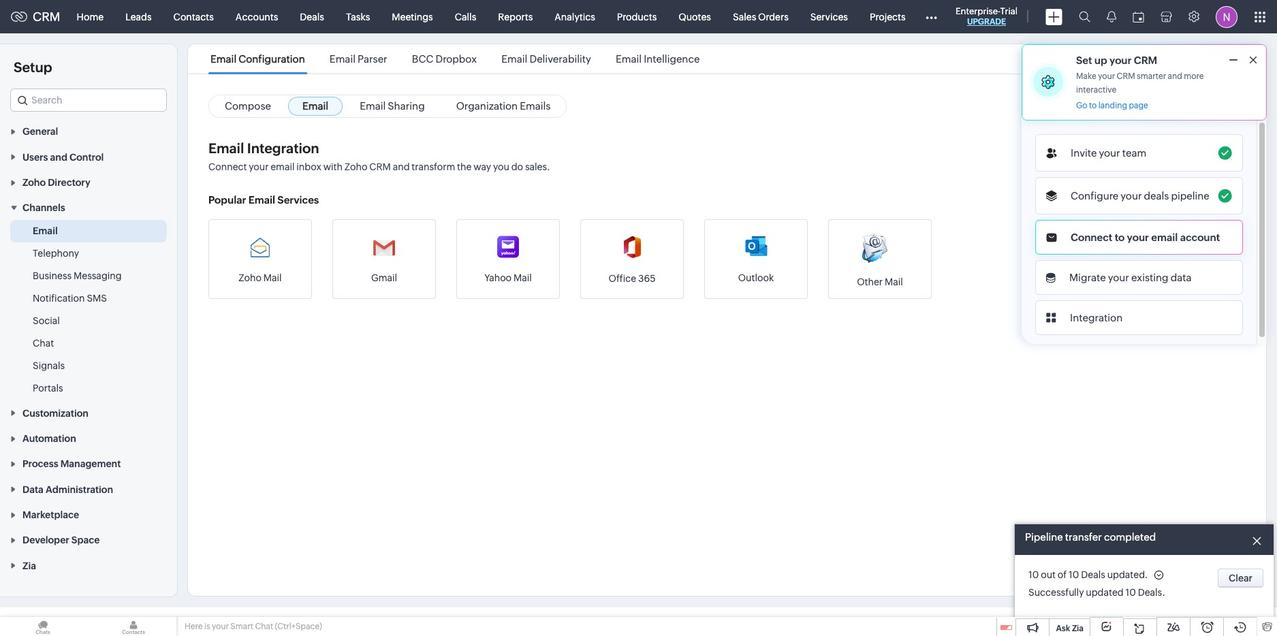 Task type: describe. For each thing, give the bounding box(es) containing it.
other mail
[[857, 277, 903, 287]]

automation button
[[0, 425, 177, 451]]

0 horizontal spatial services
[[277, 194, 319, 206]]

page
[[1129, 101, 1148, 110]]

zia inside dropdown button
[[22, 560, 36, 571]]

meetings
[[392, 11, 433, 22]]

compose link
[[210, 97, 285, 116]]

sms
[[87, 293, 107, 304]]

signals element
[[1099, 0, 1124, 33]]

profile element
[[1208, 0, 1246, 33]]

business
[[33, 271, 72, 282]]

email for parser
[[330, 53, 356, 65]]

your inside email integration connect your email inbox with zoho crm and transform the way you do sales.
[[249, 161, 269, 172]]

email sharing link
[[345, 97, 439, 116]]

zoho for zoho directory
[[22, 177, 46, 188]]

sales orders
[[733, 11, 789, 22]]

signals image
[[1107, 11, 1116, 22]]

crm up smarter
[[1134, 54, 1157, 66]]

social
[[33, 316, 60, 326]]

emails
[[520, 100, 551, 112]]

integration inside email integration connect your email inbox with zoho crm and transform the way you do sales.
[[247, 140, 319, 156]]

clear
[[1229, 573, 1253, 583]]

email for deliverability
[[501, 53, 527, 65]]

crm left home on the top
[[33, 10, 60, 24]]

deals
[[1144, 190, 1169, 202]]

organization emails link
[[442, 97, 565, 116]]

go
[[1076, 101, 1087, 110]]

enterprise-trial upgrade
[[956, 6, 1018, 27]]

enterprise-
[[956, 6, 1000, 16]]

portals link
[[33, 382, 63, 395]]

your left team
[[1099, 147, 1120, 159]]

bcc dropbox
[[412, 53, 477, 65]]

email right popular
[[248, 194, 275, 206]]

calendar image
[[1133, 11, 1144, 22]]

tasks link
[[335, 0, 381, 33]]

365
[[638, 273, 656, 284]]

updated.
[[1107, 569, 1148, 580]]

ask
[[1056, 624, 1070, 633]]

(ctrl+space)
[[275, 622, 322, 631]]

channels
[[22, 203, 65, 213]]

email inside email integration connect your email inbox with zoho crm and transform the way you do sales.
[[271, 161, 295, 172]]

landing
[[1098, 101, 1127, 110]]

contacts
[[173, 11, 214, 22]]

profile image
[[1216, 6, 1238, 28]]

and inside email integration connect your email inbox with zoho crm and transform the way you do sales.
[[393, 161, 410, 172]]

email deliverability
[[501, 53, 591, 65]]

1 horizontal spatial 10
[[1069, 569, 1079, 580]]

analytics
[[555, 11, 595, 22]]

trial
[[1000, 6, 1018, 16]]

customization
[[22, 408, 89, 419]]

successfully
[[1028, 587, 1084, 598]]

sales.
[[525, 161, 550, 172]]

orders
[[758, 11, 789, 22]]

bcc dropbox link
[[410, 53, 479, 65]]

transform
[[412, 161, 455, 172]]

way
[[473, 161, 491, 172]]

quotes link
[[668, 0, 722, 33]]

compose
[[225, 100, 271, 112]]

email for sharing
[[360, 100, 386, 112]]

channels region
[[0, 220, 177, 400]]

business messaging
[[33, 271, 122, 282]]

configure your deals pipeline
[[1071, 190, 1209, 202]]

email for configuration
[[210, 53, 236, 65]]

signals link
[[33, 359, 65, 373]]

your up migrate your existing data
[[1127, 232, 1149, 243]]

list containing email configuration
[[198, 44, 712, 74]]

search image
[[1079, 11, 1090, 22]]

chat inside channels region
[[33, 338, 54, 349]]

email for integration
[[208, 140, 244, 156]]

create menu element
[[1037, 0, 1071, 33]]

invite
[[1071, 147, 1097, 159]]

gmail
[[371, 272, 397, 283]]

products
[[617, 11, 657, 22]]

developer
[[22, 535, 69, 546]]

yahoo mail
[[484, 272, 532, 283]]

existing
[[1131, 272, 1168, 283]]

Search text field
[[11, 89, 166, 111]]

crm link
[[11, 10, 60, 24]]

0 horizontal spatial 10
[[1028, 569, 1039, 580]]

your right migrate at right
[[1108, 272, 1129, 283]]

go to landing page link
[[1076, 101, 1148, 111]]

contacts link
[[163, 0, 225, 33]]

reports link
[[487, 0, 544, 33]]

automation
[[22, 433, 76, 444]]

email sharing
[[360, 100, 425, 112]]

zoho inside email integration connect your email inbox with zoho crm and transform the way you do sales.
[[344, 161, 367, 172]]

set up your crm make your crm smarter and more interactive go to landing page
[[1076, 54, 1204, 110]]

search element
[[1071, 0, 1099, 33]]

2 horizontal spatial 10
[[1125, 587, 1136, 598]]

channels button
[[0, 195, 177, 220]]

chats image
[[0, 617, 86, 636]]

leads
[[125, 11, 152, 22]]

email inside channels region
[[33, 226, 58, 237]]

to inside set up your crm make your crm smarter and more interactive go to landing page
[[1089, 101, 1097, 110]]

you
[[493, 161, 509, 172]]

popular
[[208, 194, 246, 206]]

process
[[22, 459, 58, 470]]

email parser link
[[327, 53, 389, 65]]

analytics link
[[544, 0, 606, 33]]

users and control
[[22, 152, 104, 163]]

signals
[[33, 361, 65, 371]]

1 vertical spatial zia
[[1072, 624, 1084, 633]]

invite your team
[[1071, 147, 1146, 159]]

do
[[511, 161, 523, 172]]

control
[[69, 152, 104, 163]]

social link
[[33, 314, 60, 328]]

1 vertical spatial to
[[1115, 232, 1125, 243]]

customization button
[[0, 400, 177, 425]]

developer space
[[22, 535, 100, 546]]

0 horizontal spatial deals
[[300, 11, 324, 22]]

1 vertical spatial integration
[[1070, 312, 1123, 324]]



Task type: vqa. For each thing, say whether or not it's contained in the screenshot.
Email Parser
yes



Task type: locate. For each thing, give the bounding box(es) containing it.
calls
[[455, 11, 476, 22]]

email configuration link
[[208, 53, 307, 65]]

notification
[[33, 293, 85, 304]]

1 vertical spatial deals
[[1081, 569, 1105, 580]]

and inside set up your crm make your crm smarter and more interactive go to landing page
[[1168, 72, 1182, 81]]

email left "parser"
[[330, 53, 356, 65]]

mail for yahoo mail
[[513, 272, 532, 283]]

telephony link
[[33, 247, 79, 260]]

connect to your email account
[[1071, 232, 1220, 243]]

0 horizontal spatial zia
[[22, 560, 36, 571]]

email configuration
[[210, 53, 305, 65]]

tasks
[[346, 11, 370, 22]]

0 horizontal spatial email link
[[33, 224, 58, 238]]

migrate your existing data
[[1069, 272, 1192, 283]]

and left transform
[[393, 161, 410, 172]]

data administration button
[[0, 476, 177, 502]]

crm left smarter
[[1117, 72, 1135, 81]]

zia right ask
[[1072, 624, 1084, 633]]

1 horizontal spatial email
[[1151, 232, 1178, 243]]

email left configuration in the left top of the page
[[210, 53, 236, 65]]

1 vertical spatial chat
[[255, 622, 273, 631]]

email intelligence
[[616, 53, 700, 65]]

create menu image
[[1045, 9, 1062, 25]]

general
[[22, 126, 58, 137]]

your right up
[[1109, 54, 1132, 66]]

deals.
[[1138, 587, 1165, 598]]

integration down migrate at right
[[1070, 312, 1123, 324]]

list
[[198, 44, 712, 74]]

1 vertical spatial email link
[[33, 224, 58, 238]]

connect
[[208, 161, 247, 172], [1071, 232, 1112, 243]]

integration up inbox
[[247, 140, 319, 156]]

1 horizontal spatial and
[[393, 161, 410, 172]]

0 vertical spatial integration
[[247, 140, 319, 156]]

successfully updated 10 deals.
[[1028, 587, 1165, 598]]

process management button
[[0, 451, 177, 476]]

organization
[[456, 100, 518, 112]]

2 horizontal spatial zoho
[[344, 161, 367, 172]]

mail for other mail
[[885, 277, 903, 287]]

migrate
[[1069, 272, 1106, 283]]

0 horizontal spatial integration
[[247, 140, 319, 156]]

email left 'account'
[[1151, 232, 1178, 243]]

email link inside channels region
[[33, 224, 58, 238]]

transfer
[[1065, 531, 1102, 543]]

set
[[1076, 54, 1092, 66]]

more
[[1184, 72, 1204, 81]]

email down products link
[[616, 53, 642, 65]]

crm inside email integration connect your email inbox with zoho crm and transform the way you do sales.
[[369, 161, 391, 172]]

1 vertical spatial email
[[1151, 232, 1178, 243]]

1 horizontal spatial zoho
[[239, 272, 262, 283]]

and right users
[[50, 152, 67, 163]]

0 vertical spatial email link
[[288, 97, 343, 116]]

0 horizontal spatial to
[[1089, 101, 1097, 110]]

0 vertical spatial zia
[[22, 560, 36, 571]]

10 out of 10 deals updated.
[[1028, 569, 1148, 580]]

0 vertical spatial deals
[[300, 11, 324, 22]]

0 vertical spatial chat
[[33, 338, 54, 349]]

pipeline transfer completed
[[1025, 531, 1156, 543]]

outlook
[[738, 272, 774, 283]]

chat
[[33, 338, 54, 349], [255, 622, 273, 631]]

1 horizontal spatial integration
[[1070, 312, 1123, 324]]

telephony
[[33, 248, 79, 259]]

0 horizontal spatial and
[[50, 152, 67, 163]]

email integration connect your email inbox with zoho crm and transform the way you do sales.
[[208, 140, 550, 172]]

general button
[[0, 119, 177, 144]]

clear link
[[1218, 568, 1263, 588]]

users and control button
[[0, 144, 177, 169]]

0 horizontal spatial email
[[271, 161, 295, 172]]

mail for zoho mail
[[263, 272, 282, 283]]

space
[[71, 535, 100, 546]]

your down up
[[1098, 72, 1115, 81]]

0 vertical spatial services
[[810, 11, 848, 22]]

1 horizontal spatial email link
[[288, 97, 343, 116]]

business messaging link
[[33, 269, 122, 283]]

email link down channels
[[33, 224, 58, 238]]

email up inbox
[[302, 100, 328, 112]]

ask zia
[[1056, 624, 1084, 633]]

zia
[[22, 560, 36, 571], [1072, 624, 1084, 633]]

data
[[22, 484, 44, 495]]

here is your smart chat (ctrl+space)
[[185, 622, 322, 631]]

zoho inside dropdown button
[[22, 177, 46, 188]]

1 horizontal spatial mail
[[513, 272, 532, 283]]

1 vertical spatial connect
[[1071, 232, 1112, 243]]

zoho for zoho mail
[[239, 272, 262, 283]]

and left more
[[1168, 72, 1182, 81]]

zia down developer
[[22, 560, 36, 571]]

chat down "social"
[[33, 338, 54, 349]]

0 vertical spatial to
[[1089, 101, 1097, 110]]

and inside dropdown button
[[50, 152, 67, 163]]

setup
[[14, 59, 52, 75]]

email link up inbox
[[288, 97, 343, 116]]

email down channels
[[33, 226, 58, 237]]

deals left tasks 'link'
[[300, 11, 324, 22]]

office
[[609, 273, 636, 284]]

Other Modules field
[[916, 6, 946, 28]]

sales
[[733, 11, 756, 22]]

deals up successfully updated 10 deals.
[[1081, 569, 1105, 580]]

your left deals
[[1121, 190, 1142, 202]]

email left inbox
[[271, 161, 295, 172]]

0 vertical spatial zoho
[[344, 161, 367, 172]]

home link
[[66, 0, 115, 33]]

to up migrate your existing data
[[1115, 232, 1125, 243]]

connect up popular
[[208, 161, 247, 172]]

email deliverability link
[[499, 53, 593, 65]]

2 horizontal spatial and
[[1168, 72, 1182, 81]]

bcc
[[412, 53, 433, 65]]

services right orders
[[810, 11, 848, 22]]

2 horizontal spatial mail
[[885, 277, 903, 287]]

services down inbox
[[277, 194, 319, 206]]

contacts image
[[91, 617, 176, 636]]

email down reports link
[[501, 53, 527, 65]]

calls link
[[444, 0, 487, 33]]

marketplace button
[[0, 502, 177, 527]]

0 horizontal spatial connect
[[208, 161, 247, 172]]

directory
[[48, 177, 90, 188]]

crm right with
[[369, 161, 391, 172]]

out
[[1041, 569, 1056, 580]]

email
[[210, 53, 236, 65], [330, 53, 356, 65], [501, 53, 527, 65], [616, 53, 642, 65], [302, 100, 328, 112], [360, 100, 386, 112], [208, 140, 244, 156], [248, 194, 275, 206], [33, 226, 58, 237]]

connect up migrate at right
[[1071, 232, 1112, 243]]

chat right smart
[[255, 622, 273, 631]]

data
[[1171, 272, 1192, 283]]

quotes
[[679, 11, 711, 22]]

messaging
[[74, 271, 122, 282]]

1 horizontal spatial zia
[[1072, 624, 1084, 633]]

popular email services
[[208, 194, 319, 206]]

10 left out
[[1028, 569, 1039, 580]]

zia button
[[0, 553, 177, 578]]

your up popular email services
[[249, 161, 269, 172]]

accounts link
[[225, 0, 289, 33]]

1 horizontal spatial chat
[[255, 622, 273, 631]]

your right the is
[[212, 622, 229, 631]]

0 vertical spatial email
[[271, 161, 295, 172]]

1 horizontal spatial deals
[[1081, 569, 1105, 580]]

0 horizontal spatial zoho
[[22, 177, 46, 188]]

updated
[[1086, 587, 1124, 598]]

office 365
[[609, 273, 656, 284]]

sales orders link
[[722, 0, 799, 33]]

1 horizontal spatial to
[[1115, 232, 1125, 243]]

1 vertical spatial services
[[277, 194, 319, 206]]

account
[[1180, 232, 1220, 243]]

1 horizontal spatial services
[[810, 11, 848, 22]]

to
[[1089, 101, 1097, 110], [1115, 232, 1125, 243]]

email parser
[[330, 53, 387, 65]]

2 vertical spatial zoho
[[239, 272, 262, 283]]

0 vertical spatial connect
[[208, 161, 247, 172]]

notification sms
[[33, 293, 107, 304]]

0 horizontal spatial chat
[[33, 338, 54, 349]]

email inside email integration connect your email inbox with zoho crm and transform the way you do sales.
[[208, 140, 244, 156]]

pipeline
[[1171, 190, 1209, 202]]

smart
[[230, 622, 253, 631]]

smarter
[[1137, 72, 1166, 81]]

to right go
[[1089, 101, 1097, 110]]

reports
[[498, 11, 533, 22]]

10 down updated.
[[1125, 587, 1136, 598]]

connect inside email integration connect your email inbox with zoho crm and transform the way you do sales.
[[208, 161, 247, 172]]

10 right of on the right bottom
[[1069, 569, 1079, 580]]

marketplace
[[22, 510, 79, 520]]

1 vertical spatial zoho
[[22, 177, 46, 188]]

email left sharing
[[360, 100, 386, 112]]

projects link
[[859, 0, 916, 33]]

sharing
[[388, 100, 425, 112]]

zoho directory
[[22, 177, 90, 188]]

email for intelligence
[[616, 53, 642, 65]]

zoho mail
[[239, 272, 282, 283]]

email down 'compose' link
[[208, 140, 244, 156]]

services link
[[799, 0, 859, 33]]

management
[[60, 459, 121, 470]]

0 horizontal spatial mail
[[263, 272, 282, 283]]

pipeline
[[1025, 531, 1063, 543]]

1 horizontal spatial connect
[[1071, 232, 1112, 243]]

inbox
[[296, 161, 321, 172]]

completed
[[1104, 531, 1156, 543]]

None field
[[10, 89, 167, 112]]



